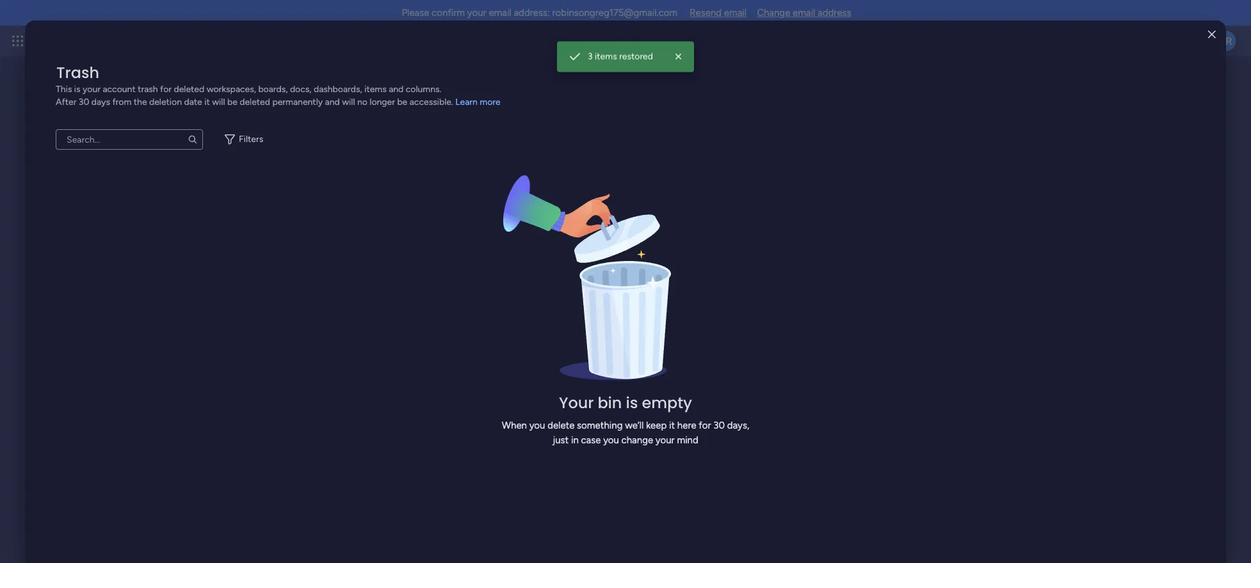 Task type: describe. For each thing, give the bounding box(es) containing it.
robinsongreg175@gmail.com
[[553, 7, 678, 19]]

just
[[553, 435, 569, 446]]

change
[[757, 7, 791, 19]]

accessible.
[[410, 97, 453, 108]]

email for resend email
[[724, 7, 747, 19]]

from
[[112, 97, 132, 108]]

for inside your bin is empty when you delete something we'll keep it here for 30 days, just in case you change your mind
[[699, 420, 712, 432]]

date
[[184, 97, 202, 108]]

resend
[[690, 7, 722, 19]]

r for a
[[655, 45, 659, 57]]

e
[[678, 45, 683, 57]]

items inside alert
[[595, 51, 617, 62]]

case
[[581, 435, 601, 446]]

0 horizontal spatial deleted
[[174, 84, 204, 95]]

permanently
[[273, 97, 323, 108]]

after
[[56, 97, 76, 108]]

t r a s h
[[585, 45, 610, 57]]

docs,
[[290, 84, 312, 95]]

1 h from the left
[[604, 45, 610, 57]]

change
[[622, 435, 654, 446]]

s
[[599, 45, 604, 57]]

trash this is your account trash for deleted workspaces, boards, docs, dashboards, items and columns. after 30 days from the deletion date it will be deleted permanently and will no longer be accessible. learn more
[[56, 62, 501, 108]]

your inside 'trash this is your account trash for deleted workspaces, boards, docs, dashboards, items and columns. after 30 days from the deletion date it will be deleted permanently and will no longer be accessible. learn more'
[[83, 84, 101, 95]]

3 items restored alert
[[557, 41, 694, 72]]

r for t
[[591, 45, 594, 57]]

3 items restored
[[588, 51, 653, 62]]

is for empty
[[626, 393, 638, 414]]

it inside 'trash this is your account trash for deleted workspaces, boards, docs, dashboards, items and columns. after 30 days from the deletion date it will be deleted permanently and will no longer be accessible. learn more'
[[204, 97, 210, 108]]

3
[[588, 51, 593, 62]]

30 inside 'trash this is your account trash for deleted workspaces, boards, docs, dashboards, items and columns. after 30 days from the deletion date it will be deleted permanently and will no longer be accessible. learn more'
[[79, 97, 89, 108]]

restored
[[620, 51, 653, 62]]

deletion
[[149, 97, 182, 108]]

in
[[571, 435, 579, 446]]

boards,
[[258, 84, 288, 95]]

is for your
[[74, 84, 80, 95]]

filters button
[[219, 129, 274, 150]]

dashboards,
[[314, 84, 362, 95]]

trash
[[56, 62, 99, 83]]

a
[[648, 45, 655, 57]]

this
[[56, 84, 72, 95]]

keep
[[646, 420, 667, 432]]

change email address link
[[757, 7, 852, 19]]

greg robinson image
[[1216, 31, 1237, 51]]

workspaces,
[[207, 84, 256, 95]]

1 vertical spatial you
[[604, 435, 619, 446]]

1 email from the left
[[489, 7, 512, 19]]

address:
[[514, 7, 550, 19]]

more
[[480, 97, 501, 108]]

mind
[[677, 435, 699, 446]]

email for change email address
[[793, 7, 816, 19]]

Search for items in the recycle bin search field
[[56, 129, 203, 150]]

it inside your bin is empty when you delete something we'll keep it here for 30 days, just in case you change your mind
[[670, 420, 675, 432]]



Task type: locate. For each thing, give the bounding box(es) containing it.
h left v on the top right of page
[[664, 45, 670, 57]]

0 vertical spatial items
[[595, 51, 617, 62]]

be
[[227, 97, 238, 108], [397, 97, 408, 108]]

is inside 'trash this is your account trash for deleted workspaces, boards, docs, dashboards, items and columns. after 30 days from the deletion date it will be deleted permanently and will no longer be accessible. learn more'
[[74, 84, 80, 95]]

r
[[591, 45, 594, 57], [655, 45, 659, 57]]

is inside your bin is empty when you delete something we'll keep it here for 30 days, just in case you change your mind
[[626, 393, 638, 414]]

trash
[[138, 84, 158, 95]]

1 horizontal spatial is
[[626, 393, 638, 414]]

your bin is empty when you delete something we'll keep it here for 30 days, just in case you change your mind
[[502, 393, 750, 446]]

is right bin
[[626, 393, 638, 414]]

days,
[[728, 420, 750, 432]]

1 vertical spatial and
[[325, 97, 340, 108]]

for right here
[[699, 420, 712, 432]]

0 horizontal spatial for
[[160, 84, 172, 95]]

delete
[[548, 420, 575, 432]]

resend email link
[[690, 7, 747, 19]]

1 horizontal spatial r
[[655, 45, 659, 57]]

confirm
[[432, 7, 465, 19]]

0 vertical spatial 30
[[79, 97, 89, 108]]

t
[[585, 45, 591, 57]]

archive is empty image
[[479, 176, 696, 393]]

1 vertical spatial is
[[626, 393, 638, 414]]

0 horizontal spatial items
[[365, 84, 387, 95]]

close image
[[1209, 30, 1217, 39]]

0 horizontal spatial is
[[74, 84, 80, 95]]

it
[[204, 97, 210, 108], [670, 420, 675, 432]]

1 horizontal spatial email
[[724, 7, 747, 19]]

0 vertical spatial is
[[74, 84, 80, 95]]

0 vertical spatial it
[[204, 97, 210, 108]]

0 horizontal spatial r
[[591, 45, 594, 57]]

you
[[530, 420, 546, 432], [604, 435, 619, 446]]

bin
[[598, 393, 622, 414]]

2 h from the left
[[664, 45, 670, 57]]

it left here
[[670, 420, 675, 432]]

2 vertical spatial your
[[656, 435, 675, 446]]

1 horizontal spatial your
[[468, 7, 487, 19]]

deleted
[[174, 84, 204, 95], [240, 97, 270, 108]]

resend email
[[690, 7, 747, 19]]

email
[[489, 7, 512, 19], [724, 7, 747, 19], [793, 7, 816, 19]]

here
[[678, 420, 697, 432]]

is
[[74, 84, 80, 95], [626, 393, 638, 414]]

1 vertical spatial your
[[83, 84, 101, 95]]

is right this at the top left
[[74, 84, 80, 95]]

items up longer
[[365, 84, 387, 95]]

1 vertical spatial items
[[365, 84, 387, 95]]

you right when
[[530, 420, 546, 432]]

your right 'confirm'
[[468, 7, 487, 19]]

0 vertical spatial you
[[530, 420, 546, 432]]

30 left days,
[[714, 420, 725, 432]]

2 r from the left
[[655, 45, 659, 57]]

1 horizontal spatial it
[[670, 420, 675, 432]]

we'll
[[625, 420, 644, 432]]

items inside 'trash this is your account trash for deleted workspaces, boards, docs, dashboards, items and columns. after 30 days from the deletion date it will be deleted permanently and will no longer be accessible. learn more'
[[365, 84, 387, 95]]

filters
[[239, 134, 263, 145]]

longer
[[370, 97, 395, 108]]

1 horizontal spatial be
[[397, 97, 408, 108]]

h
[[604, 45, 610, 57], [664, 45, 670, 57]]

a
[[594, 45, 599, 57]]

items
[[595, 51, 617, 62], [365, 84, 387, 95]]

email right change
[[793, 7, 816, 19]]

your
[[559, 393, 594, 414]]

please
[[402, 7, 430, 19]]

1 horizontal spatial 30
[[714, 420, 725, 432]]

2 email from the left
[[724, 7, 747, 19]]

1 horizontal spatial h
[[664, 45, 670, 57]]

None search field
[[56, 129, 203, 150]]

will down workspaces, on the top of page
[[212, 97, 225, 108]]

1 horizontal spatial will
[[342, 97, 355, 108]]

2 horizontal spatial your
[[656, 435, 675, 446]]

0 vertical spatial and
[[389, 84, 404, 95]]

0 horizontal spatial it
[[204, 97, 210, 108]]

i
[[670, 45, 672, 57]]

0 horizontal spatial will
[[212, 97, 225, 108]]

account
[[103, 84, 136, 95]]

search image
[[188, 135, 198, 145]]

1 horizontal spatial and
[[389, 84, 404, 95]]

1 vertical spatial it
[[670, 420, 675, 432]]

2 be from the left
[[397, 97, 408, 108]]

deleted up date
[[174, 84, 204, 95]]

r left s
[[591, 45, 594, 57]]

empty
[[642, 393, 693, 414]]

1 horizontal spatial you
[[604, 435, 619, 446]]

learn more link
[[456, 97, 501, 108]]

1 r from the left
[[591, 45, 594, 57]]

for
[[160, 84, 172, 95], [699, 420, 712, 432]]

1 be from the left
[[227, 97, 238, 108]]

1 will from the left
[[212, 97, 225, 108]]

be down workspaces, on the top of page
[[227, 97, 238, 108]]

0 horizontal spatial h
[[604, 45, 610, 57]]

the
[[134, 97, 147, 108]]

deleted down boards,
[[240, 97, 270, 108]]

0 vertical spatial for
[[160, 84, 172, 95]]

1 vertical spatial deleted
[[240, 97, 270, 108]]

0 vertical spatial deleted
[[174, 84, 204, 95]]

3 email from the left
[[793, 7, 816, 19]]

and up longer
[[389, 84, 404, 95]]

0 horizontal spatial 30
[[79, 97, 89, 108]]

change email address
[[757, 7, 852, 19]]

your
[[468, 7, 487, 19], [83, 84, 101, 95], [656, 435, 675, 446]]

will left no
[[342, 97, 355, 108]]

days
[[92, 97, 110, 108]]

1 horizontal spatial items
[[595, 51, 617, 62]]

address
[[818, 7, 852, 19]]

be right longer
[[397, 97, 408, 108]]

please confirm your email address: robinsongreg175@gmail.com
[[402, 7, 678, 19]]

will
[[212, 97, 225, 108], [342, 97, 355, 108]]

30 inside your bin is empty when you delete something we'll keep it here for 30 days, just in case you change your mind
[[714, 420, 725, 432]]

your inside your bin is empty when you delete something we'll keep it here for 30 days, just in case you change your mind
[[656, 435, 675, 446]]

something
[[577, 420, 623, 432]]

r left i
[[655, 45, 659, 57]]

30
[[79, 97, 89, 108], [714, 420, 725, 432]]

1 vertical spatial 30
[[714, 420, 725, 432]]

for up deletion
[[160, 84, 172, 95]]

your down "keep"
[[656, 435, 675, 446]]

0 horizontal spatial be
[[227, 97, 238, 108]]

0 horizontal spatial your
[[83, 84, 101, 95]]

1 vertical spatial for
[[699, 420, 712, 432]]

for inside 'trash this is your account trash for deleted workspaces, boards, docs, dashboards, items and columns. after 30 days from the deletion date it will be deleted permanently and will no longer be accessible. learn more'
[[160, 84, 172, 95]]

your up days
[[83, 84, 101, 95]]

learn
[[456, 97, 478, 108]]

and
[[389, 84, 404, 95], [325, 97, 340, 108]]

columns.
[[406, 84, 442, 95]]

0 horizontal spatial email
[[489, 7, 512, 19]]

select product image
[[12, 35, 24, 47]]

it right date
[[204, 97, 210, 108]]

when
[[502, 420, 527, 432]]

no
[[357, 97, 368, 108]]

2 will from the left
[[342, 97, 355, 108]]

0 horizontal spatial and
[[325, 97, 340, 108]]

email left "address:"
[[489, 7, 512, 19]]

1 horizontal spatial deleted
[[240, 97, 270, 108]]

v
[[672, 45, 678, 57]]

a r c h i v e
[[648, 45, 683, 57]]

h right a
[[604, 45, 610, 57]]

2 horizontal spatial email
[[793, 7, 816, 19]]

items right 3
[[595, 51, 617, 62]]

1 horizontal spatial for
[[699, 420, 712, 432]]

and down dashboards,
[[325, 97, 340, 108]]

0 horizontal spatial you
[[530, 420, 546, 432]]

0 vertical spatial your
[[468, 7, 487, 19]]

email right resend
[[724, 7, 747, 19]]

c
[[659, 45, 664, 57]]

close image
[[673, 50, 686, 63]]

30 left days
[[79, 97, 89, 108]]

you down something
[[604, 435, 619, 446]]



Task type: vqa. For each thing, say whether or not it's contained in the screenshot.
/
no



